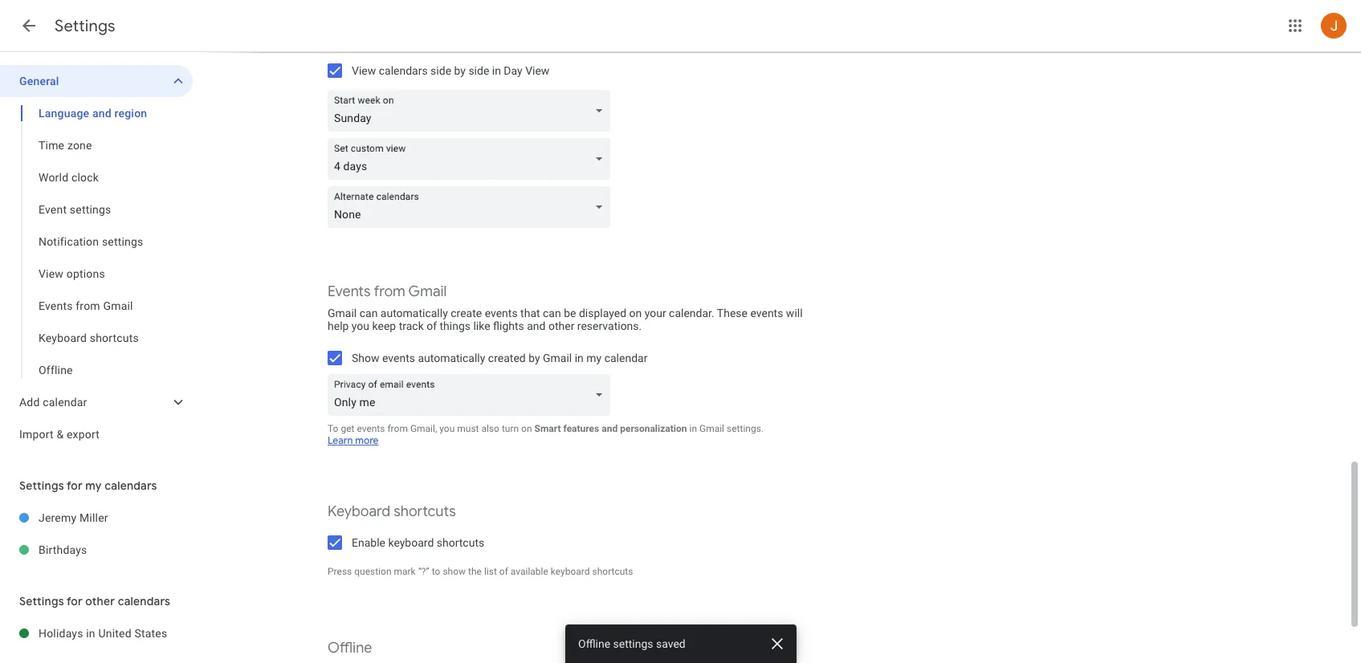 Task type: locate. For each thing, give the bounding box(es) containing it.
from inside tree
[[76, 300, 100, 312]]

1 vertical spatial for
[[67, 594, 83, 609]]

keyboard up mark at the left bottom of the page
[[388, 537, 434, 549]]

settings
[[70, 203, 111, 216], [102, 235, 143, 248], [613, 638, 653, 651]]

from down options
[[76, 300, 100, 312]]

group
[[0, 97, 193, 386]]

in
[[492, 64, 501, 77], [575, 352, 584, 365], [690, 423, 697, 435], [86, 627, 95, 640]]

world
[[39, 171, 68, 184]]

holidays in united states link
[[39, 618, 193, 650]]

automatically inside the events from gmail gmail can automatically create events that can be displayed on your calendar. these events will help you keep track of things like flights and other reservations.
[[381, 307, 448, 320]]

view
[[352, 64, 376, 77], [525, 64, 550, 77], [39, 267, 63, 280]]

shortcuts
[[90, 332, 139, 345], [394, 503, 456, 521], [437, 537, 484, 549], [592, 566, 633, 577]]

settings left saved
[[613, 638, 653, 651]]

1 vertical spatial settings
[[102, 235, 143, 248]]

settings
[[55, 16, 115, 36], [19, 479, 64, 493], [19, 594, 64, 609]]

calendar down reservations.
[[605, 352, 648, 365]]

1 horizontal spatial view
[[352, 64, 376, 77]]

0 horizontal spatial by
[[454, 64, 466, 77]]

be
[[564, 307, 576, 320]]

can right help
[[360, 307, 378, 320]]

show
[[443, 566, 466, 577]]

2 vertical spatial settings
[[19, 594, 64, 609]]

language
[[39, 107, 89, 120]]

settings for other calendars
[[19, 594, 170, 609]]

0 horizontal spatial keyboard
[[388, 537, 434, 549]]

0 horizontal spatial offline
[[39, 364, 73, 377]]

in right personalization
[[690, 423, 697, 435]]

0 horizontal spatial other
[[85, 594, 115, 609]]

1 side from the left
[[431, 64, 451, 77]]

calendars for settings for my calendars
[[105, 479, 157, 493]]

track
[[399, 320, 424, 333]]

1 vertical spatial calendar
[[43, 396, 87, 409]]

automatically
[[381, 307, 448, 320], [418, 352, 485, 365]]

1 horizontal spatial and
[[527, 320, 546, 333]]

0 vertical spatial keyboard
[[39, 332, 87, 345]]

keyboard
[[39, 332, 87, 345], [328, 503, 390, 521]]

1 vertical spatial you
[[440, 423, 455, 435]]

tree
[[0, 65, 193, 451]]

events up help
[[328, 283, 371, 301]]

settings for settings for my calendars
[[19, 479, 64, 493]]

1 vertical spatial settings
[[19, 479, 64, 493]]

0 vertical spatial on
[[629, 307, 642, 320]]

settings up jeremy
[[19, 479, 64, 493]]

events down view options
[[39, 300, 73, 312]]

settings for event
[[70, 203, 111, 216]]

2 horizontal spatial offline
[[578, 638, 610, 651]]

2 horizontal spatial and
[[602, 423, 618, 435]]

1 vertical spatial other
[[85, 594, 115, 609]]

settings for settings for other calendars
[[19, 594, 64, 609]]

add calendar
[[19, 396, 87, 409]]

offline down press
[[328, 639, 372, 658]]

saved
[[656, 638, 685, 651]]

2 vertical spatial and
[[602, 423, 618, 435]]

0 vertical spatial calendars
[[379, 64, 428, 77]]

1 horizontal spatial calendar
[[605, 352, 648, 365]]

1 horizontal spatial by
[[529, 352, 540, 365]]

by right created
[[529, 352, 540, 365]]

1 horizontal spatial keyboard
[[551, 566, 590, 577]]

0 vertical spatial keyboard shortcuts
[[39, 332, 139, 345]]

my
[[587, 352, 602, 365], [85, 479, 102, 493]]

0 vertical spatial other
[[549, 320, 575, 333]]

0 horizontal spatial view
[[39, 267, 63, 280]]

these
[[717, 307, 748, 320]]

jeremy miller
[[39, 512, 108, 524]]

offline up add calendar
[[39, 364, 73, 377]]

you right help
[[352, 320, 370, 333]]

1 vertical spatial keyboard
[[328, 503, 390, 521]]

settings up the notification settings
[[70, 203, 111, 216]]

in down reservations.
[[575, 352, 584, 365]]

for
[[67, 479, 83, 493], [67, 594, 83, 609]]

automatically left create
[[381, 307, 448, 320]]

1 vertical spatial automatically
[[418, 352, 485, 365]]

None field
[[328, 90, 617, 132], [328, 138, 617, 180], [328, 186, 617, 228], [328, 374, 617, 416], [328, 90, 617, 132], [328, 138, 617, 180], [328, 186, 617, 228], [328, 374, 617, 416]]

by
[[454, 64, 466, 77], [529, 352, 540, 365]]

you
[[352, 320, 370, 333], [440, 423, 455, 435]]

things
[[440, 320, 471, 333]]

0 vertical spatial keyboard
[[388, 537, 434, 549]]

of
[[427, 320, 437, 333], [499, 566, 508, 577]]

1 horizontal spatial keyboard
[[328, 503, 390, 521]]

from for events from gmail
[[76, 300, 100, 312]]

2 side from the left
[[469, 64, 489, 77]]

0 vertical spatial by
[[454, 64, 466, 77]]

my up miller
[[85, 479, 102, 493]]

zone
[[67, 139, 92, 152]]

events from gmail gmail can automatically create events that can be displayed on your calendar. these events will help you keep track of things like flights and other reservations.
[[328, 283, 803, 333]]

0 horizontal spatial events
[[39, 300, 73, 312]]

import & export
[[19, 428, 100, 441]]

settings up options
[[102, 235, 143, 248]]

birthdays link
[[39, 534, 193, 566]]

of right list
[[499, 566, 508, 577]]

keyboard shortcuts down the events from gmail
[[39, 332, 139, 345]]

0 vertical spatial my
[[587, 352, 602, 365]]

1 horizontal spatial other
[[549, 320, 575, 333]]

1 vertical spatial keyboard shortcuts
[[328, 503, 456, 521]]

0 vertical spatial automatically
[[381, 307, 448, 320]]

on
[[629, 307, 642, 320], [521, 423, 532, 435]]

0 vertical spatial you
[[352, 320, 370, 333]]

1 horizontal spatial of
[[499, 566, 508, 577]]

also
[[481, 423, 500, 435]]

you left must
[[440, 423, 455, 435]]

1 vertical spatial my
[[85, 479, 102, 493]]

0 vertical spatial settings
[[55, 16, 115, 36]]

in left united at the bottom left of the page
[[86, 627, 95, 640]]

available
[[511, 566, 548, 577]]

can
[[360, 307, 378, 320], [543, 307, 561, 320]]

keyboard up enable
[[328, 503, 390, 521]]

offline left saved
[[578, 638, 610, 651]]

tree containing general
[[0, 65, 193, 451]]

events
[[328, 283, 371, 301], [39, 300, 73, 312]]

events inside the events from gmail gmail can automatically create events that can be displayed on your calendar. these events will help you keep track of things like flights and other reservations.
[[328, 283, 371, 301]]

0 vertical spatial of
[[427, 320, 437, 333]]

1 horizontal spatial events
[[328, 283, 371, 301]]

calendar up &
[[43, 396, 87, 409]]

options
[[66, 267, 105, 280]]

jeremy miller tree item
[[0, 502, 193, 534]]

from
[[374, 283, 405, 301], [76, 300, 100, 312], [387, 423, 408, 435]]

like
[[473, 320, 490, 333]]

list
[[484, 566, 497, 577]]

0 vertical spatial calendar
[[605, 352, 648, 365]]

group containing language and region
[[0, 97, 193, 386]]

view calendars side by side in day view
[[352, 64, 550, 77]]

events left that
[[485, 307, 518, 320]]

flights
[[493, 320, 524, 333]]

question
[[354, 566, 392, 577]]

can left be
[[543, 307, 561, 320]]

shortcuts down the events from gmail
[[90, 332, 139, 345]]

1 vertical spatial calendars
[[105, 479, 157, 493]]

shortcuts up show
[[437, 537, 484, 549]]

and
[[92, 107, 112, 120], [527, 320, 546, 333], [602, 423, 618, 435]]

gmail down options
[[103, 300, 133, 312]]

personalization
[[620, 423, 687, 435]]

1 can from the left
[[360, 307, 378, 320]]

turn
[[502, 423, 519, 435]]

to get events from gmail, you must also turn on smart features and personalization in gmail settings. learn more
[[328, 423, 764, 447]]

from up keep
[[374, 283, 405, 301]]

automatically down things
[[418, 352, 485, 365]]

1 vertical spatial and
[[527, 320, 546, 333]]

displayed
[[579, 307, 627, 320]]

0 horizontal spatial can
[[360, 307, 378, 320]]

other up holidays in united states
[[85, 594, 115, 609]]

settings up the holidays on the bottom left of page
[[19, 594, 64, 609]]

1 vertical spatial on
[[521, 423, 532, 435]]

my down reservations.
[[587, 352, 602, 365]]

and inside tree
[[92, 107, 112, 120]]

more
[[355, 435, 379, 447]]

settings.
[[727, 423, 764, 435]]

events right get
[[357, 423, 385, 435]]

united
[[98, 627, 132, 640]]

1 horizontal spatial can
[[543, 307, 561, 320]]

view for view calendars side by side in day view
[[352, 64, 376, 77]]

on left "your"
[[629, 307, 642, 320]]

clock
[[71, 171, 99, 184]]

0 vertical spatial and
[[92, 107, 112, 120]]

2 for from the top
[[67, 594, 83, 609]]

keep
[[372, 320, 396, 333]]

events inside tree
[[39, 300, 73, 312]]

settings for settings
[[55, 16, 115, 36]]

0 horizontal spatial my
[[85, 479, 102, 493]]

events
[[485, 307, 518, 320], [751, 307, 783, 320], [382, 352, 415, 365], [357, 423, 385, 435]]

day
[[504, 64, 523, 77]]

keyboard right available
[[551, 566, 590, 577]]

1 horizontal spatial you
[[440, 423, 455, 435]]

and left region on the top
[[92, 107, 112, 120]]

settings for offline
[[613, 638, 653, 651]]

on right turn
[[521, 423, 532, 435]]

to
[[328, 423, 338, 435]]

events inside to get events from gmail, you must also turn on smart features and personalization in gmail settings. learn more
[[357, 423, 385, 435]]

keyboard down the events from gmail
[[39, 332, 87, 345]]

offline
[[39, 364, 73, 377], [578, 638, 610, 651], [328, 639, 372, 658]]

learn
[[328, 435, 353, 447]]

on inside to get events from gmail, you must also turn on smart features and personalization in gmail settings. learn more
[[521, 423, 532, 435]]

0 horizontal spatial calendar
[[43, 396, 87, 409]]

for up the holidays on the bottom left of page
[[67, 594, 83, 609]]

0 horizontal spatial of
[[427, 320, 437, 333]]

1 for from the top
[[67, 479, 83, 493]]

2 vertical spatial calendars
[[118, 594, 170, 609]]

for up the 'jeremy miller'
[[67, 479, 83, 493]]

other
[[549, 320, 575, 333], [85, 594, 115, 609]]

press question mark "?" to show the list of available keyboard shortcuts
[[328, 566, 633, 577]]

from left "gmail,"
[[387, 423, 408, 435]]

view for view options
[[39, 267, 63, 280]]

gmail left settings.
[[700, 423, 725, 435]]

from inside the events from gmail gmail can automatically create events that can be displayed on your calendar. these events will help you keep track of things like flights and other reservations.
[[374, 283, 405, 301]]

language and region
[[39, 107, 147, 120]]

to
[[432, 566, 440, 577]]

0 horizontal spatial side
[[431, 64, 451, 77]]

side
[[431, 64, 451, 77], [469, 64, 489, 77]]

calendar
[[605, 352, 648, 365], [43, 396, 87, 409]]

keyboard
[[388, 537, 434, 549], [551, 566, 590, 577]]

1 horizontal spatial on
[[629, 307, 642, 320]]

keyboard shortcuts up enable
[[328, 503, 456, 521]]

calendars for settings for other calendars
[[118, 594, 170, 609]]

other right that
[[549, 320, 575, 333]]

keyboard shortcuts
[[39, 332, 139, 345], [328, 503, 456, 521]]

view options
[[39, 267, 105, 280]]

and right features
[[602, 423, 618, 435]]

0 vertical spatial for
[[67, 479, 83, 493]]

0 horizontal spatial keyboard
[[39, 332, 87, 345]]

other inside the events from gmail gmail can automatically create events that can be displayed on your calendar. these events will help you keep track of things like flights and other reservations.
[[549, 320, 575, 333]]

settings right "go back" image
[[55, 16, 115, 36]]

of right track
[[427, 320, 437, 333]]

1 vertical spatial of
[[499, 566, 508, 577]]

press
[[328, 566, 352, 577]]

1 horizontal spatial side
[[469, 64, 489, 77]]

0 horizontal spatial you
[[352, 320, 370, 333]]

smart
[[535, 423, 561, 435]]

calendars
[[379, 64, 428, 77], [105, 479, 157, 493], [118, 594, 170, 609]]

and right flights
[[527, 320, 546, 333]]

0 horizontal spatial and
[[92, 107, 112, 120]]

by left day
[[454, 64, 466, 77]]

time
[[39, 139, 64, 152]]

2 vertical spatial settings
[[613, 638, 653, 651]]

0 horizontal spatial on
[[521, 423, 532, 435]]

0 vertical spatial settings
[[70, 203, 111, 216]]



Task type: describe. For each thing, give the bounding box(es) containing it.
reservations.
[[577, 320, 642, 333]]

import
[[19, 428, 54, 441]]

calendar.
[[669, 307, 715, 320]]

gmail inside tree
[[103, 300, 133, 312]]

shortcuts up offline settings saved in the bottom of the page
[[592, 566, 633, 577]]

2 horizontal spatial view
[[525, 64, 550, 77]]

1 horizontal spatial offline
[[328, 639, 372, 658]]

features
[[563, 423, 599, 435]]

0 horizontal spatial keyboard shortcuts
[[39, 332, 139, 345]]

and inside to get events from gmail, you must also turn on smart features and personalization in gmail settings. learn more
[[602, 423, 618, 435]]

of inside the events from gmail gmail can automatically create events that can be displayed on your calendar. these events will help you keep track of things like flights and other reservations.
[[427, 320, 437, 333]]

1 vertical spatial keyboard
[[551, 566, 590, 577]]

gmail left keep
[[328, 307, 357, 320]]

states
[[134, 627, 167, 640]]

get
[[341, 423, 355, 435]]

birthdays
[[39, 544, 87, 557]]

show events automatically created by gmail in my calendar
[[352, 352, 648, 365]]

offline settings saved
[[578, 638, 685, 651]]

calendar inside tree
[[43, 396, 87, 409]]

settings heading
[[55, 16, 115, 36]]

1 vertical spatial by
[[529, 352, 540, 365]]

on inside the events from gmail gmail can automatically create events that can be displayed on your calendar. these events will help you keep track of things like flights and other reservations.
[[629, 307, 642, 320]]

birthdays tree item
[[0, 534, 193, 566]]

will
[[786, 307, 803, 320]]

region
[[114, 107, 147, 120]]

&
[[57, 428, 64, 441]]

jeremy
[[39, 512, 77, 524]]

from inside to get events from gmail, you must also turn on smart features and personalization in gmail settings. learn more
[[387, 423, 408, 435]]

enable
[[352, 537, 386, 549]]

gmail,
[[410, 423, 437, 435]]

events for events from gmail gmail can automatically create events that can be displayed on your calendar. these events will help you keep track of things like flights and other reservations.
[[328, 283, 371, 301]]

from for events from gmail gmail can automatically create events that can be displayed on your calendar. these events will help you keep track of things like flights and other reservations.
[[374, 283, 405, 301]]

in left day
[[492, 64, 501, 77]]

gmail up track
[[408, 283, 447, 301]]

notification settings
[[39, 235, 143, 248]]

event settings
[[39, 203, 111, 216]]

in inside to get events from gmail, you must also turn on smart features and personalization in gmail settings. learn more
[[690, 423, 697, 435]]

"?"
[[418, 566, 430, 577]]

events from gmail
[[39, 300, 133, 312]]

created
[[488, 352, 526, 365]]

your
[[645, 307, 666, 320]]

mark
[[394, 566, 416, 577]]

that
[[521, 307, 540, 320]]

go back image
[[19, 16, 39, 35]]

you inside to get events from gmail, you must also turn on smart features and personalization in gmail settings. learn more
[[440, 423, 455, 435]]

keyboard inside tree
[[39, 332, 87, 345]]

for for other
[[67, 594, 83, 609]]

and inside the events from gmail gmail can automatically create events that can be displayed on your calendar. these events will help you keep track of things like flights and other reservations.
[[527, 320, 546, 333]]

export
[[67, 428, 100, 441]]

time zone
[[39, 139, 92, 152]]

event
[[39, 203, 67, 216]]

general
[[19, 75, 59, 88]]

learn more link
[[328, 435, 379, 447]]

1 horizontal spatial keyboard shortcuts
[[328, 503, 456, 521]]

events right show on the left bottom
[[382, 352, 415, 365]]

holidays in united states tree item
[[0, 618, 193, 650]]

the
[[468, 566, 482, 577]]

create
[[451, 307, 482, 320]]

holidays in united states
[[39, 627, 167, 640]]

gmail down be
[[543, 352, 572, 365]]

in inside holidays in united states link
[[86, 627, 95, 640]]

1 horizontal spatial my
[[587, 352, 602, 365]]

add
[[19, 396, 40, 409]]

enable keyboard shortcuts
[[352, 537, 484, 549]]

general tree item
[[0, 65, 193, 97]]

settings for notification
[[102, 235, 143, 248]]

miller
[[79, 512, 108, 524]]

show
[[352, 352, 380, 365]]

settings for my calendars tree
[[0, 502, 193, 566]]

events left will
[[751, 307, 783, 320]]

2 can from the left
[[543, 307, 561, 320]]

shortcuts up 'enable keyboard shortcuts'
[[394, 503, 456, 521]]

gmail inside to get events from gmail, you must also turn on smart features and personalization in gmail settings. learn more
[[700, 423, 725, 435]]

holidays
[[39, 627, 83, 640]]

notification
[[39, 235, 99, 248]]

events for events from gmail
[[39, 300, 73, 312]]

for for my
[[67, 479, 83, 493]]

settings for my calendars
[[19, 479, 157, 493]]

world clock
[[39, 171, 99, 184]]

must
[[457, 423, 479, 435]]

you inside the events from gmail gmail can automatically create events that can be displayed on your calendar. these events will help you keep track of things like flights and other reservations.
[[352, 320, 370, 333]]

help
[[328, 320, 349, 333]]



Task type: vqa. For each thing, say whether or not it's contained in the screenshot.
25 element
no



